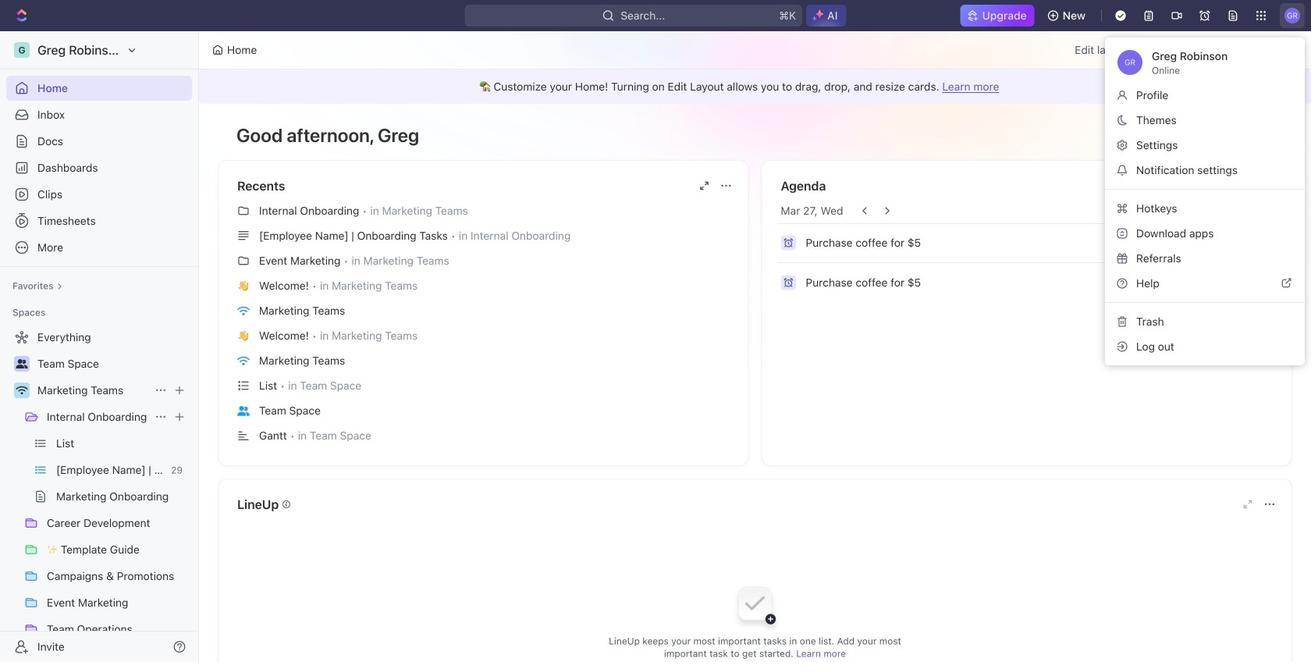 Task type: vqa. For each thing, say whether or not it's contained in the screenshot.
the bottommost wifi icon
yes



Task type: locate. For each thing, give the bounding box(es) containing it.
wifi image
[[237, 356, 250, 366], [16, 386, 28, 395]]

tree inside "sidebar" navigation
[[6, 325, 192, 662]]

wifi image inside tree
[[16, 386, 28, 395]]

0 vertical spatial wifi image
[[237, 356, 250, 366]]

0 horizontal spatial wifi image
[[16, 386, 28, 395]]

1 vertical spatial wifi image
[[16, 386, 28, 395]]

tree
[[6, 325, 192, 662]]

wifi image
[[237, 306, 250, 316]]



Task type: describe. For each thing, give the bounding box(es) containing it.
1 horizontal spatial wifi image
[[237, 356, 250, 366]]

user group image
[[237, 406, 250, 416]]

sidebar navigation
[[0, 31, 199, 662]]



